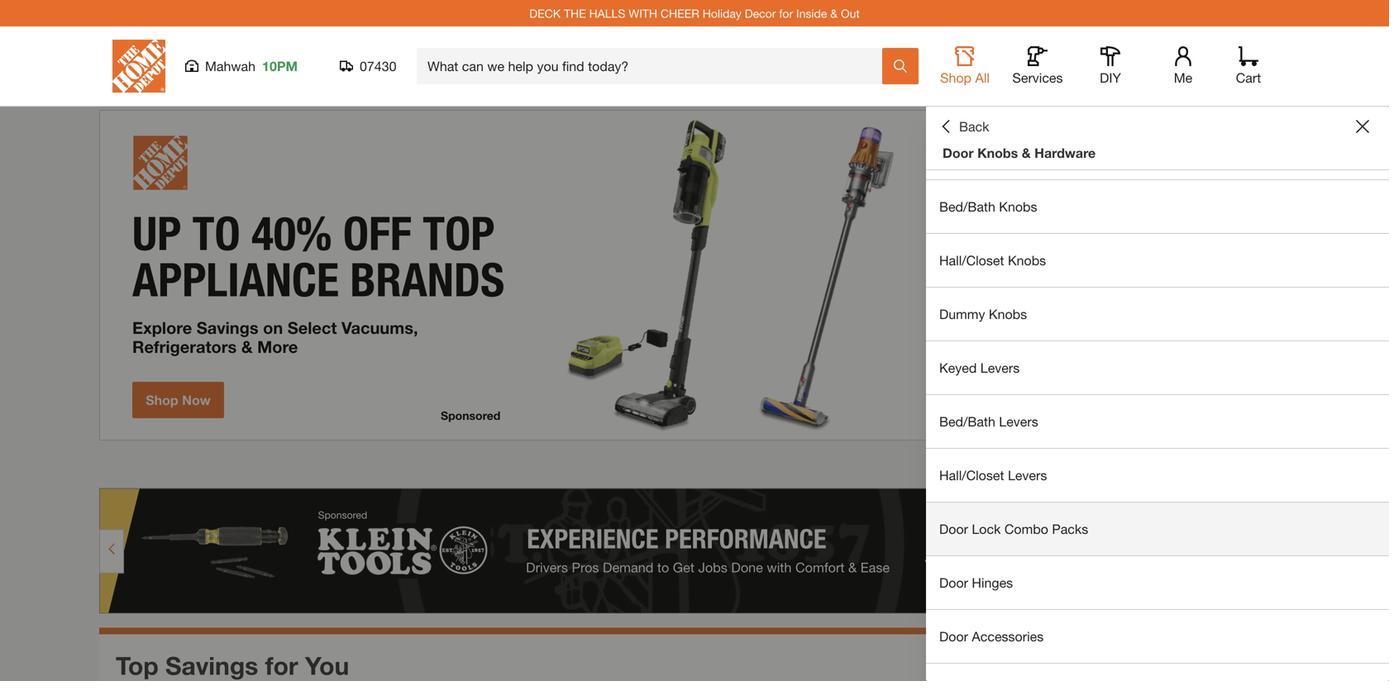Task type: vqa. For each thing, say whether or not it's contained in the screenshot.
2nd Bed/Bath from the bottom of the page
yes



Task type: describe. For each thing, give the bounding box(es) containing it.
knobs for keyed
[[981, 145, 1019, 161]]

deck the halls with cheer holiday decor for inside & out
[[530, 6, 860, 20]]

door accessories link
[[926, 610, 1390, 663]]

bed/bath knobs
[[940, 199, 1038, 215]]

out
[[841, 6, 860, 20]]

accessories
[[972, 629, 1044, 645]]

top savings for you
[[116, 651, 349, 681]]

mahwah 10pm
[[205, 58, 298, 74]]

deck
[[530, 6, 561, 20]]

bed/bath levers link
[[926, 395, 1390, 448]]

door lock combo packs link
[[926, 503, 1390, 556]]

back button
[[940, 118, 990, 135]]

feedback link image
[[1367, 280, 1390, 369]]

halls
[[589, 6, 626, 20]]

door knobs & hardware
[[943, 145, 1096, 161]]

diy button
[[1084, 46, 1137, 86]]

cart
[[1236, 70, 1262, 86]]

cheer
[[661, 6, 700, 20]]

bed/bath levers
[[940, 414, 1039, 430]]

door for door hinges
[[940, 575, 968, 591]]

levers for bed/bath levers
[[999, 414, 1039, 430]]

savings
[[165, 651, 258, 681]]

diy
[[1100, 70, 1121, 86]]

knobs for door
[[978, 145, 1018, 161]]

door lock combo packs
[[940, 521, 1089, 537]]

me button
[[1157, 46, 1210, 86]]

inside
[[796, 6, 827, 20]]

0 horizontal spatial &
[[831, 6, 838, 20]]

shop all
[[940, 70, 990, 86]]

hall/closet for hall/closet levers
[[940, 468, 1005, 483]]

bed/bath for bed/bath knobs
[[940, 199, 996, 215]]

hardware
[[1035, 145, 1096, 161]]

hall/closet for hall/closet knobs
[[940, 253, 1005, 268]]

hall/closet levers
[[940, 468, 1047, 483]]

mahwah
[[205, 58, 256, 74]]

packs
[[1052, 521, 1089, 537]]

shop
[[940, 70, 972, 86]]

lock
[[972, 521, 1001, 537]]

dummy knobs link
[[926, 288, 1390, 341]]

services
[[1013, 70, 1063, 86]]

hall/closet levers link
[[926, 449, 1390, 502]]

shop all button
[[939, 46, 992, 86]]

the home depot logo image
[[112, 40, 165, 93]]

keyed knobs link
[[926, 127, 1390, 179]]

door for door accessories
[[940, 629, 968, 645]]

bed/bath for bed/bath levers
[[940, 414, 996, 430]]

door for door lock combo packs
[[940, 521, 968, 537]]

decor
[[745, 6, 776, 20]]



Task type: locate. For each thing, give the bounding box(es) containing it.
07430
[[360, 58, 397, 74]]

cart link
[[1231, 46, 1267, 86]]

door left lock
[[940, 521, 968, 537]]

bed/bath knobs link
[[926, 180, 1390, 233]]

hall/closet knobs link
[[926, 234, 1390, 287]]

levers
[[981, 360, 1020, 376], [999, 414, 1039, 430], [1008, 468, 1047, 483]]

hall/closet up lock
[[940, 468, 1005, 483]]

you
[[305, 651, 349, 681]]

2 keyed from the top
[[940, 360, 977, 376]]

1 vertical spatial for
[[265, 651, 298, 681]]

10pm
[[262, 58, 298, 74]]

0 vertical spatial bed/bath
[[940, 199, 996, 215]]

1 hall/closet from the top
[[940, 253, 1005, 268]]

hall/closet inside 'link'
[[940, 253, 1005, 268]]

1 vertical spatial levers
[[999, 414, 1039, 430]]

back
[[959, 119, 990, 134]]

dummy
[[940, 306, 985, 322]]

dummy knobs
[[940, 306, 1027, 322]]

1 vertical spatial keyed
[[940, 360, 977, 376]]

knobs for bed/bath
[[999, 199, 1038, 215]]

the
[[564, 6, 586, 20]]

door left accessories
[[940, 629, 968, 645]]

knobs
[[978, 145, 1018, 161], [981, 145, 1019, 161], [999, 199, 1038, 215], [1008, 253, 1046, 268], [989, 306, 1027, 322]]

door for door knobs & hardware
[[943, 145, 974, 161]]

1 vertical spatial bed/bath
[[940, 414, 996, 430]]

0 vertical spatial for
[[779, 6, 793, 20]]

levers for keyed levers
[[981, 360, 1020, 376]]

drawer close image
[[1356, 120, 1370, 133]]

door hinges
[[940, 575, 1013, 591]]

keyed for keyed knobs
[[940, 145, 977, 161]]

for
[[779, 6, 793, 20], [265, 651, 298, 681]]

keyed down dummy
[[940, 360, 977, 376]]

1 horizontal spatial for
[[779, 6, 793, 20]]

for left 'you'
[[265, 651, 298, 681]]

07430 button
[[340, 58, 397, 74]]

holiday
[[703, 6, 742, 20]]

for left inside
[[779, 6, 793, 20]]

&
[[831, 6, 838, 20], [1022, 145, 1031, 161]]

door down back button
[[943, 145, 974, 161]]

me
[[1174, 70, 1193, 86]]

combo
[[1005, 521, 1049, 537]]

& left the out
[[831, 6, 838, 20]]

bed/bath
[[940, 199, 996, 215], [940, 414, 996, 430]]

levers up bed/bath levers at the right of the page
[[981, 360, 1020, 376]]

levers for hall/closet levers
[[1008, 468, 1047, 483]]

knobs for dummy
[[989, 306, 1027, 322]]

all
[[976, 70, 990, 86]]

with
[[629, 6, 658, 20]]

hinges
[[972, 575, 1013, 591]]

keyed knobs
[[940, 145, 1019, 161]]

knobs inside 'link'
[[1008, 253, 1046, 268]]

0 vertical spatial levers
[[981, 360, 1020, 376]]

0 vertical spatial keyed
[[940, 145, 977, 161]]

levers up combo
[[1008, 468, 1047, 483]]

hall/closet up dummy
[[940, 253, 1005, 268]]

2 hall/closet from the top
[[940, 468, 1005, 483]]

1 horizontal spatial &
[[1022, 145, 1031, 161]]

keyed levers
[[940, 360, 1020, 376]]

hall/closet
[[940, 253, 1005, 268], [940, 468, 1005, 483]]

What can we help you find today? search field
[[428, 49, 882, 84]]

door hinges link
[[926, 557, 1390, 610]]

hall/closet knobs
[[940, 253, 1046, 268]]

door left the hinges on the bottom of page
[[940, 575, 968, 591]]

1 vertical spatial hall/closet
[[940, 468, 1005, 483]]

services button
[[1012, 46, 1064, 86]]

1 vertical spatial &
[[1022, 145, 1031, 161]]

keyed
[[940, 145, 977, 161], [940, 360, 977, 376]]

0 vertical spatial &
[[831, 6, 838, 20]]

keyed down back button
[[940, 145, 977, 161]]

2 vertical spatial levers
[[1008, 468, 1047, 483]]

& left hardware
[[1022, 145, 1031, 161]]

0 vertical spatial hall/closet
[[940, 253, 1005, 268]]

deck the halls with cheer holiday decor for inside & out link
[[530, 6, 860, 20]]

top
[[116, 651, 159, 681]]

bed/bath down keyed knobs
[[940, 199, 996, 215]]

2 bed/bath from the top
[[940, 414, 996, 430]]

0 horizontal spatial for
[[265, 651, 298, 681]]

1 bed/bath from the top
[[940, 199, 996, 215]]

keyed levers link
[[926, 342, 1390, 395]]

door
[[943, 145, 974, 161], [940, 521, 968, 537], [940, 575, 968, 591], [940, 629, 968, 645]]

bed/bath down keyed levers
[[940, 414, 996, 430]]

door accessories
[[940, 629, 1044, 645]]

1 keyed from the top
[[940, 145, 977, 161]]

levers up hall/closet levers
[[999, 414, 1039, 430]]

knobs for hall/closet
[[1008, 253, 1046, 268]]

keyed for keyed levers
[[940, 360, 977, 376]]



